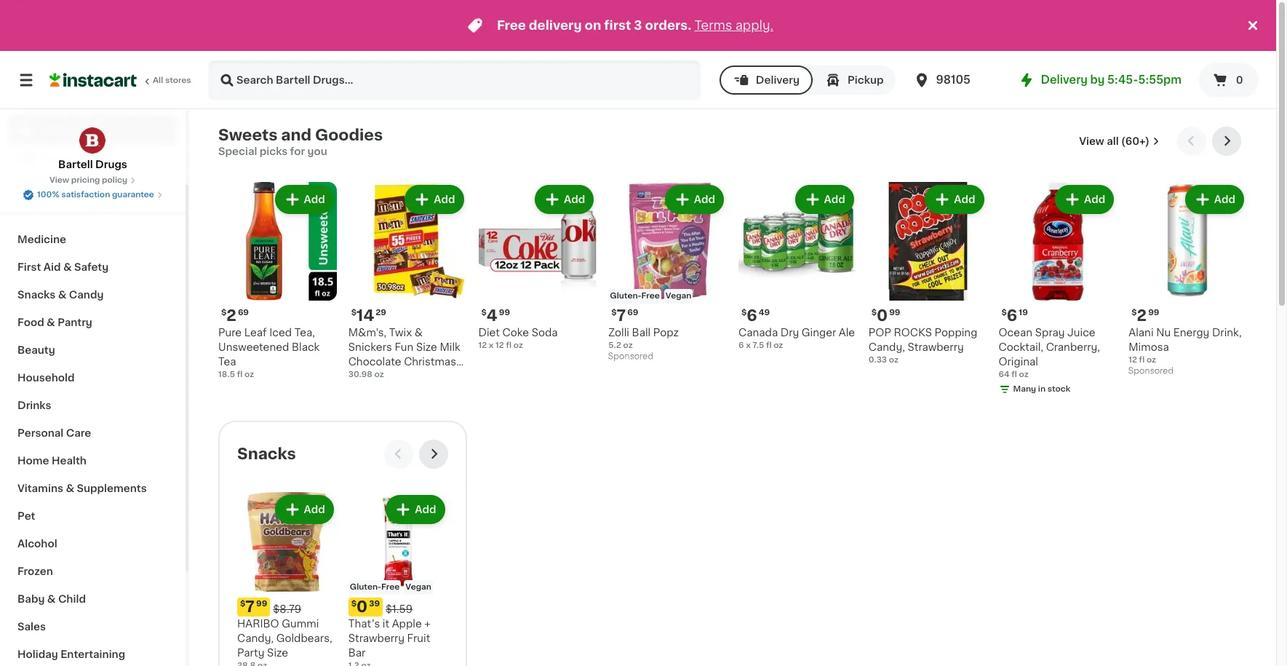 Task type: describe. For each thing, give the bounding box(es) containing it.
69 for 2
[[238, 308, 249, 316]]

supplements
[[77, 483, 147, 493]]

item carousel region
[[218, 127, 1248, 409]]

5:45-
[[1108, 74, 1139, 85]]

$ for $ 0 99
[[872, 308, 877, 316]]

delivery button
[[720, 66, 813, 95]]

popz
[[653, 327, 679, 338]]

dry
[[781, 327, 799, 338]]

baby & child link
[[9, 585, 177, 613]]

baby & child
[[17, 594, 86, 604]]

terms apply. link
[[695, 20, 774, 31]]

100% satisfaction guarantee
[[37, 191, 154, 199]]

12 for 2
[[1129, 356, 1138, 364]]

2 vertical spatial candy
[[373, 386, 407, 396]]

drink,
[[1213, 327, 1242, 338]]

mimosa
[[1129, 342, 1170, 352]]

assortment
[[385, 371, 445, 381]]

soda
[[532, 327, 558, 338]]

29
[[376, 308, 386, 316]]

49
[[759, 308, 770, 316]]

original
[[999, 356, 1039, 367]]

gluten- for that's it apple + strawberry fruit bar
[[350, 583, 381, 591]]

candy, inside $ 7 99 $8.79 haribo gummi candy, goldbears, party size
[[237, 633, 274, 643]]

product group containing 4
[[479, 182, 597, 351]]

100%
[[37, 191, 59, 199]]

$ 6 49
[[742, 308, 770, 323]]

+
[[425, 619, 431, 629]]

medicine link
[[9, 226, 177, 253]]

personal
[[17, 428, 63, 438]]

14
[[357, 308, 374, 323]]

snickers
[[348, 342, 392, 352]]

$ 4 99
[[481, 308, 510, 323]]

sponsored badge image for 7
[[609, 352, 653, 361]]

& for child
[[47, 594, 56, 604]]

snacks for snacks & candy
[[17, 290, 56, 300]]

$ for $ 6 49
[[742, 308, 747, 316]]

and
[[281, 127, 312, 143]]

haribo
[[237, 619, 279, 629]]

vegan for that's it apple + strawberry fruit bar
[[406, 583, 432, 591]]

0.33
[[869, 356, 887, 364]]

cocktail,
[[999, 342, 1044, 352]]

x inside diet coke soda 12 x 12 fl oz
[[489, 341, 494, 349]]

fun
[[395, 342, 414, 352]]

98105
[[936, 74, 971, 85]]

6 for ocean spray juice cocktail, cranberry, original
[[1007, 308, 1018, 323]]

0 button
[[1200, 63, 1259, 98]]

pure
[[218, 327, 242, 338]]

free for that's it apple + strawberry fruit bar
[[381, 583, 400, 591]]

bulk
[[348, 386, 370, 396]]

product group containing 14
[[348, 182, 467, 396]]

oz inside canada dry ginger ale 6 x 7.5 fl oz
[[774, 341, 783, 349]]

rocks
[[894, 327, 932, 338]]

food
[[17, 317, 44, 328]]

oz inside alani nu energy drink, mimosa 12 fl oz
[[1147, 356, 1157, 364]]

add button for pure leaf iced tea, unsweetened black tea
[[276, 186, 332, 213]]

oz down chocolate
[[374, 370, 384, 378]]

drinks
[[17, 400, 51, 411]]

add for pop rocks popping candy, strawberry
[[954, 194, 976, 205]]

x inside canada dry ginger ale 6 x 7.5 fl oz
[[746, 341, 751, 349]]

$ for $ 2 69
[[221, 308, 227, 316]]

view for view all (60+)
[[1080, 136, 1105, 146]]

food & pantry
[[17, 317, 92, 328]]

& for pantry
[[47, 317, 55, 328]]

6 for canada dry ginger ale
[[747, 308, 758, 323]]

household
[[17, 373, 75, 383]]

pet link
[[9, 502, 177, 530]]

strawberry for rocks
[[908, 342, 964, 352]]

5:55pm
[[1139, 74, 1182, 85]]

chocolate
[[348, 356, 401, 367]]

100% satisfaction guarantee button
[[23, 186, 163, 201]]

gluten-free vegan for that's it apple + strawberry fruit bar
[[350, 583, 432, 591]]

safety
[[74, 262, 109, 272]]

baby
[[17, 594, 45, 604]]

m&m's,
[[348, 327, 387, 338]]

drugs
[[95, 159, 127, 170]]

picks
[[260, 146, 288, 156]]

gluten-free vegan for zolli ball popz
[[610, 292, 692, 300]]

on
[[585, 20, 601, 31]]

many
[[1014, 385, 1037, 393]]

delivery for delivery
[[756, 75, 800, 85]]

beauty
[[17, 345, 55, 355]]

ball
[[632, 327, 651, 338]]

ale
[[839, 327, 855, 338]]

by
[[1091, 74, 1105, 85]]

snacks for snacks
[[237, 446, 296, 461]]

pure leaf iced tea, unsweetened black tea 18.5 fl oz
[[218, 327, 320, 378]]

ocean spray juice cocktail, cranberry, original 64 fl oz
[[999, 327, 1101, 378]]

vitamins & supplements
[[17, 483, 147, 493]]

$ for $ 0 39
[[351, 600, 357, 608]]

39
[[369, 600, 380, 608]]

oz inside pure leaf iced tea, unsweetened black tea 18.5 fl oz
[[245, 370, 254, 378]]

delivery by 5:45-5:55pm link
[[1018, 71, 1182, 89]]

christmas
[[404, 356, 456, 367]]

it for apple
[[383, 619, 389, 629]]

add button for m&m's, twix & snickers fun size milk chocolate christmas candy assortment bulk candy
[[406, 186, 463, 213]]

many in stock
[[1014, 385, 1071, 393]]

holiday entertaining
[[17, 649, 125, 659]]

add for haribo gummi candy, goldbears, party size
[[304, 504, 325, 515]]

$ for $ 14 29
[[351, 308, 357, 316]]

all
[[153, 76, 163, 84]]

shop link
[[9, 115, 177, 144]]

$ for $ 7 69
[[612, 308, 617, 316]]

fl inside diet coke soda 12 x 12 fl oz
[[506, 341, 512, 349]]

add for m&m's, twix & snickers fun size milk chocolate christmas candy assortment bulk candy
[[434, 194, 455, 205]]

limited time offer region
[[0, 0, 1245, 51]]

leaf
[[244, 327, 267, 338]]

fl inside pure leaf iced tea, unsweetened black tea 18.5 fl oz
[[237, 370, 243, 378]]

black
[[292, 342, 320, 352]]

99 for 4
[[499, 308, 510, 316]]

& right aid
[[63, 262, 72, 272]]

alani
[[1129, 327, 1154, 338]]

99 for 0
[[890, 308, 901, 316]]

milk
[[440, 342, 461, 352]]

$0.39 original price: $1.59 element
[[348, 597, 448, 616]]

buy
[[41, 154, 61, 164]]

$ for $ 7 99 $8.79 haribo gummi candy, goldbears, party size
[[240, 600, 246, 608]]

delivery
[[529, 20, 582, 31]]

holiday
[[17, 649, 58, 659]]

you
[[308, 146, 327, 156]]

frozen link
[[9, 558, 177, 585]]

that's it apple + strawberry fruit bar
[[348, 619, 431, 658]]

$ 7 99 $8.79 haribo gummi candy, goldbears, party size
[[237, 599, 332, 658]]

pop
[[869, 327, 892, 338]]

ginger
[[802, 327, 836, 338]]

aid
[[43, 262, 61, 272]]

add button for haribo gummi candy, goldbears, party size
[[276, 496, 332, 523]]

first aid & safety
[[17, 262, 109, 272]]

fl inside ocean spray juice cocktail, cranberry, original 64 fl oz
[[1012, 370, 1017, 378]]

30.98 oz
[[348, 370, 384, 378]]

oz inside pop rocks popping candy, strawberry 0.33 oz
[[889, 356, 899, 364]]

7 for 7
[[617, 308, 626, 323]]

stock
[[1048, 385, 1071, 393]]

7 for haribo gummi candy, goldbears, party size
[[246, 599, 255, 614]]

69 for 7
[[628, 308, 639, 316]]

6 inside canada dry ginger ale 6 x 7.5 fl oz
[[739, 341, 744, 349]]



Task type: vqa. For each thing, say whether or not it's contained in the screenshot.


Task type: locate. For each thing, give the bounding box(es) containing it.
12
[[479, 341, 487, 349], [496, 341, 504, 349], [1129, 356, 1138, 364]]

oz inside ocean spray juice cocktail, cranberry, original 64 fl oz
[[1019, 370, 1029, 378]]

1 vertical spatial 7
[[246, 599, 255, 614]]

oz inside zolli ball popz 5.2 oz
[[623, 341, 633, 349]]

frozen
[[17, 566, 53, 576]]

policy
[[102, 176, 127, 184]]

free
[[497, 20, 526, 31], [642, 292, 660, 300], [381, 583, 400, 591]]

bartell drugs
[[58, 159, 127, 170]]

0 horizontal spatial view
[[49, 176, 69, 184]]

0 horizontal spatial 2
[[227, 308, 236, 323]]

$ up the haribo on the left of page
[[240, 600, 246, 608]]

fl inside alani nu energy drink, mimosa 12 fl oz
[[1140, 356, 1145, 364]]

$ left 19
[[1002, 308, 1007, 316]]

apply.
[[736, 20, 774, 31]]

0 inside item carousel region
[[877, 308, 888, 323]]

party
[[237, 648, 265, 658]]

candy, inside pop rocks popping candy, strawberry 0.33 oz
[[869, 342, 905, 352]]

7 inside item carousel region
[[617, 308, 626, 323]]

$ inside '$ 7 69'
[[612, 308, 617, 316]]

$ up pure
[[221, 308, 227, 316]]

alcohol
[[17, 539, 57, 549]]

0 vertical spatial sponsored badge image
[[609, 352, 653, 361]]

$ up diet
[[481, 308, 487, 316]]

2 vertical spatial free
[[381, 583, 400, 591]]

0 vertical spatial 0
[[1236, 75, 1244, 85]]

0 horizontal spatial it
[[64, 154, 71, 164]]

$ for $ 2 99
[[1132, 308, 1137, 316]]

orders.
[[645, 20, 692, 31]]

pop rocks popping candy, strawberry 0.33 oz
[[869, 327, 978, 364]]

vegan up 'popz'
[[666, 292, 692, 300]]

oz down mimosa
[[1147, 356, 1157, 364]]

5.2
[[609, 341, 622, 349]]

x down diet
[[489, 341, 494, 349]]

None search field
[[208, 60, 701, 100]]

view for view pricing policy
[[49, 176, 69, 184]]

2 horizontal spatial 12
[[1129, 356, 1138, 364]]

add button for that's it apple + strawberry fruit bar
[[387, 496, 444, 523]]

0 horizontal spatial 69
[[238, 308, 249, 316]]

view up "100%"
[[49, 176, 69, 184]]

0 horizontal spatial gluten-free vegan
[[350, 583, 432, 591]]

popping
[[935, 327, 978, 338]]

69
[[238, 308, 249, 316], [628, 308, 639, 316]]

delivery for delivery by 5:45-5:55pm
[[1041, 74, 1088, 85]]

0 horizontal spatial 6
[[739, 341, 744, 349]]

$ inside $ 6 19
[[1002, 308, 1007, 316]]

0 horizontal spatial delivery
[[756, 75, 800, 85]]

1 vertical spatial sponsored badge image
[[1129, 367, 1173, 375]]

$ inside $ 2 99
[[1132, 308, 1137, 316]]

it down $1.59
[[383, 619, 389, 629]]

add for pure leaf iced tea, unsweetened black tea
[[304, 194, 325, 205]]

it inside "link"
[[64, 154, 71, 164]]

99 right 4 at the left top of page
[[499, 308, 510, 316]]

0 horizontal spatial 7
[[246, 599, 255, 614]]

99 inside $ 2 99
[[1149, 308, 1160, 316]]

0 horizontal spatial candy,
[[237, 633, 274, 643]]

99 inside $ 7 99 $8.79 haribo gummi candy, goldbears, party size
[[256, 600, 267, 608]]

view inside popup button
[[1080, 136, 1105, 146]]

1 vertical spatial free
[[642, 292, 660, 300]]

99 up the haribo on the left of page
[[256, 600, 267, 608]]

drinks link
[[9, 392, 177, 419]]

0 vertical spatial free
[[497, 20, 526, 31]]

1 horizontal spatial gluten-
[[610, 292, 642, 300]]

0 horizontal spatial x
[[489, 341, 494, 349]]

gluten- inside item carousel region
[[610, 292, 642, 300]]

vegan
[[666, 292, 692, 300], [406, 583, 432, 591]]

2 up pure
[[227, 308, 236, 323]]

1 horizontal spatial snacks
[[237, 446, 296, 461]]

first aid & safety link
[[9, 253, 177, 281]]

sponsored badge image for 2
[[1129, 367, 1173, 375]]

add button for diet coke soda
[[536, 186, 593, 213]]

64
[[999, 370, 1010, 378]]

$7.99 original price: $8.79 element
[[237, 597, 337, 616]]

1 vertical spatial candy,
[[237, 633, 274, 643]]

cranberry,
[[1046, 342, 1101, 352]]

candy, up 0.33
[[869, 342, 905, 352]]

1 horizontal spatial 6
[[747, 308, 758, 323]]

oz down coke
[[514, 341, 523, 349]]

69 inside $ 2 69
[[238, 308, 249, 316]]

6 left 49
[[747, 308, 758, 323]]

69 up leaf
[[238, 308, 249, 316]]

99
[[499, 308, 510, 316], [890, 308, 901, 316], [1149, 308, 1160, 316], [256, 600, 267, 608]]

$ inside $ 4 99
[[481, 308, 487, 316]]

99 inside $ 4 99
[[499, 308, 510, 316]]

1 horizontal spatial 69
[[628, 308, 639, 316]]

gluten-free vegan up '$ 7 69'
[[610, 292, 692, 300]]

1 vertical spatial gluten-free vegan
[[350, 583, 432, 591]]

1 vertical spatial it
[[383, 619, 389, 629]]

1 vertical spatial 0
[[877, 308, 888, 323]]

1 horizontal spatial sponsored badge image
[[1129, 367, 1173, 375]]

stores
[[165, 76, 191, 84]]

entertaining
[[61, 649, 125, 659]]

gluten-free vegan up $0.39 original price: $1.59 element
[[350, 583, 432, 591]]

1 horizontal spatial 0
[[877, 308, 888, 323]]

delivery inside delivery button
[[756, 75, 800, 85]]

sponsored badge image down 5.2
[[609, 352, 653, 361]]

delivery
[[1041, 74, 1088, 85], [756, 75, 800, 85]]

1 horizontal spatial x
[[746, 341, 751, 349]]

oz down original
[[1019, 370, 1029, 378]]

strawberry inside pop rocks popping candy, strawberry 0.33 oz
[[908, 342, 964, 352]]

99 inside $ 0 99
[[890, 308, 901, 316]]

pickup
[[848, 75, 884, 85]]

goodies
[[315, 127, 383, 143]]

free for zolli ball popz
[[642, 292, 660, 300]]

0 for $ 0 99
[[877, 308, 888, 323]]

$ inside $ 14 29
[[351, 308, 357, 316]]

& right twix at the left of page
[[415, 327, 423, 338]]

add button for canada dry ginger ale
[[797, 186, 853, 213]]

12 for 4
[[496, 341, 504, 349]]

0 vertical spatial candy,
[[869, 342, 905, 352]]

1 vertical spatial strawberry
[[348, 633, 405, 643]]

tea,
[[295, 327, 315, 338]]

energy
[[1174, 327, 1210, 338]]

iced
[[269, 327, 292, 338]]

diet coke soda 12 x 12 fl oz
[[479, 327, 558, 349]]

3
[[634, 20, 642, 31]]

12 inside alani nu energy drink, mimosa 12 fl oz
[[1129, 356, 1138, 364]]

1 69 from the left
[[238, 308, 249, 316]]

& for candy
[[58, 290, 67, 300]]

0 horizontal spatial sponsored badge image
[[609, 352, 653, 361]]

sweets and goodies special picks for you
[[218, 127, 383, 156]]

1 horizontal spatial 2
[[1137, 308, 1147, 323]]

0 vertical spatial snacks
[[17, 290, 56, 300]]

free inside limited time offer region
[[497, 20, 526, 31]]

6 left 7.5
[[739, 341, 744, 349]]

delivery left by
[[1041, 74, 1088, 85]]

2 2 from the left
[[1137, 308, 1147, 323]]

oz right 18.5
[[245, 370, 254, 378]]

1 horizontal spatial candy,
[[869, 342, 905, 352]]

strawberry down popping
[[908, 342, 964, 352]]

0 vertical spatial vegan
[[666, 292, 692, 300]]

1 horizontal spatial size
[[416, 342, 437, 352]]

it right buy
[[64, 154, 71, 164]]

7 up the haribo on the left of page
[[246, 599, 255, 614]]

1 horizontal spatial strawberry
[[908, 342, 964, 352]]

0 vertical spatial view
[[1080, 136, 1105, 146]]

gluten-free vegan
[[610, 292, 692, 300], [350, 583, 432, 591]]

delivery inside delivery by 5:45-5:55pm link
[[1041, 74, 1088, 85]]

0 horizontal spatial size
[[267, 648, 288, 658]]

all stores
[[153, 76, 191, 84]]

& down first aid & safety
[[58, 290, 67, 300]]

goldbears,
[[276, 633, 332, 643]]

gluten-free vegan inside item carousel region
[[610, 292, 692, 300]]

& down health
[[66, 483, 74, 493]]

view left all
[[1080, 136, 1105, 146]]

6 left 19
[[1007, 308, 1018, 323]]

medicine
[[17, 234, 66, 245]]

oz
[[514, 341, 523, 349], [623, 341, 633, 349], [774, 341, 783, 349], [889, 356, 899, 364], [1147, 356, 1157, 364], [245, 370, 254, 378], [374, 370, 384, 378], [1019, 370, 1029, 378]]

$ 2 99
[[1132, 308, 1160, 323]]

$ 14 29
[[351, 308, 386, 323]]

delivery by 5:45-5:55pm
[[1041, 74, 1182, 85]]

it inside "that's it apple + strawberry fruit bar"
[[383, 619, 389, 629]]

1 horizontal spatial vegan
[[666, 292, 692, 300]]

candy, down the haribo on the left of page
[[237, 633, 274, 643]]

1 x from the left
[[489, 341, 494, 349]]

size inside $ 7 99 $8.79 haribo gummi candy, goldbears, party size
[[267, 648, 288, 658]]

home health
[[17, 456, 87, 466]]

0 vertical spatial gluten-free vegan
[[610, 292, 692, 300]]

0 horizontal spatial gluten-
[[350, 583, 381, 591]]

$ inside $ 7 99 $8.79 haribo gummi candy, goldbears, party size
[[240, 600, 246, 608]]

fl right 64
[[1012, 370, 1017, 378]]

99 up nu
[[1149, 308, 1160, 316]]

size up christmas
[[416, 342, 437, 352]]

0 vertical spatial gluten-
[[610, 292, 642, 300]]

$ up alani
[[1132, 308, 1137, 316]]

fl inside canada dry ginger ale 6 x 7.5 fl oz
[[766, 341, 772, 349]]

special
[[218, 146, 257, 156]]

personal care link
[[9, 419, 177, 447]]

gluten- up "39"
[[350, 583, 381, 591]]

$ inside $ 0 99
[[872, 308, 877, 316]]

2 horizontal spatial 6
[[1007, 308, 1018, 323]]

7 up zolli
[[617, 308, 626, 323]]

strawberry for it
[[348, 633, 405, 643]]

2 horizontal spatial 0
[[1236, 75, 1244, 85]]

all
[[1107, 136, 1119, 146]]

product group
[[218, 182, 337, 380], [348, 182, 467, 396], [479, 182, 597, 351], [609, 182, 727, 364], [739, 182, 857, 351], [869, 182, 987, 366], [999, 182, 1117, 398], [1129, 182, 1248, 379], [237, 492, 337, 666], [348, 492, 448, 666]]

0 horizontal spatial 12
[[479, 341, 487, 349]]

add for diet coke soda
[[564, 194, 585, 205]]

0 horizontal spatial 0
[[357, 599, 368, 614]]

add for that's it apple + strawberry fruit bar
[[415, 504, 436, 515]]

1 horizontal spatial gluten-free vegan
[[610, 292, 692, 300]]

$ inside $ 0 39
[[351, 600, 357, 608]]

oz down dry
[[774, 341, 783, 349]]

69 up "ball"
[[628, 308, 639, 316]]

0 horizontal spatial strawberry
[[348, 633, 405, 643]]

& right food
[[47, 317, 55, 328]]

sponsored badge image down mimosa
[[1129, 367, 1173, 375]]

free inside item carousel region
[[642, 292, 660, 300]]

add for canada dry ginger ale
[[824, 194, 846, 205]]

add button for ocean spray juice cocktail, cranberry, original
[[1057, 186, 1113, 213]]

0 for $ 0 39
[[357, 599, 368, 614]]

$ inside $ 2 69
[[221, 308, 227, 316]]

free up "ball"
[[642, 292, 660, 300]]

2 vertical spatial 0
[[357, 599, 368, 614]]

first
[[604, 20, 631, 31]]

add for ocean spray juice cocktail, cranberry, original
[[1085, 194, 1106, 205]]

1 horizontal spatial 12
[[496, 341, 504, 349]]

oz inside diet coke soda 12 x 12 fl oz
[[514, 341, 523, 349]]

2 69 from the left
[[628, 308, 639, 316]]

pickup button
[[813, 66, 896, 95]]

sponsored badge image
[[609, 352, 653, 361], [1129, 367, 1173, 375]]

vitamins
[[17, 483, 63, 493]]

free up $0.39 original price: $1.59 element
[[381, 583, 400, 591]]

it for again
[[64, 154, 71, 164]]

1 vertical spatial gluten-
[[350, 583, 381, 591]]

fl down coke
[[506, 341, 512, 349]]

69 inside '$ 7 69'
[[628, 308, 639, 316]]

x left 7.5
[[746, 341, 751, 349]]

1 vertical spatial candy
[[348, 371, 382, 381]]

0 vertical spatial strawberry
[[908, 342, 964, 352]]

& for supplements
[[66, 483, 74, 493]]

first
[[17, 262, 41, 272]]

& right baby at the left of the page
[[47, 594, 56, 604]]

1 vertical spatial vegan
[[406, 583, 432, 591]]

coke
[[503, 327, 529, 338]]

lists link
[[9, 173, 177, 202]]

vegan inside item carousel region
[[666, 292, 692, 300]]

add button for pop rocks popping candy, strawberry
[[927, 186, 983, 213]]

98105 button
[[913, 60, 1000, 100]]

7 inside $ 7 99 $8.79 haribo gummi candy, goldbears, party size
[[246, 599, 255, 614]]

bartell drugs logo image
[[79, 127, 107, 154]]

0 horizontal spatial snacks
[[17, 290, 56, 300]]

strawberry inside "that's it apple + strawberry fruit bar"
[[348, 633, 405, 643]]

buy it again
[[41, 154, 102, 164]]

1 2 from the left
[[227, 308, 236, 323]]

2 up alani
[[1137, 308, 1147, 323]]

fl right 7.5
[[766, 341, 772, 349]]

gluten- for zolli ball popz
[[610, 292, 642, 300]]

1 horizontal spatial it
[[383, 619, 389, 629]]

home
[[17, 456, 49, 466]]

2
[[227, 308, 236, 323], [1137, 308, 1147, 323]]

2 horizontal spatial free
[[642, 292, 660, 300]]

terms
[[695, 20, 733, 31]]

0 inside button
[[1236, 75, 1244, 85]]

oz right 5.2
[[623, 341, 633, 349]]

size
[[416, 342, 437, 352], [267, 648, 288, 658]]

service type group
[[720, 66, 896, 95]]

oz right 0.33
[[889, 356, 899, 364]]

0 horizontal spatial vegan
[[406, 583, 432, 591]]

lists
[[41, 183, 66, 193]]

$ inside $ 6 49
[[742, 308, 747, 316]]

1 vertical spatial view
[[49, 176, 69, 184]]

candy down 30.98 oz
[[373, 386, 407, 396]]

all stores link
[[49, 60, 192, 100]]

0 vertical spatial it
[[64, 154, 71, 164]]

strawberry down that's
[[348, 633, 405, 643]]

1 vertical spatial snacks
[[237, 446, 296, 461]]

candy down safety
[[69, 290, 104, 300]]

1 horizontal spatial view
[[1080, 136, 1105, 146]]

that's
[[348, 619, 380, 629]]

99 up the pop
[[890, 308, 901, 316]]

1 horizontal spatial free
[[497, 20, 526, 31]]

2 x from the left
[[746, 341, 751, 349]]

$ left "39"
[[351, 600, 357, 608]]

delivery down apply.
[[756, 75, 800, 85]]

instacart logo image
[[49, 71, 137, 89]]

size inside m&m's, twix & snickers fun size milk chocolate christmas candy assortment bulk candy
[[416, 342, 437, 352]]

$ for $ 6 19
[[1002, 308, 1007, 316]]

view all (60+)
[[1080, 136, 1150, 146]]

vegan for zolli ball popz
[[666, 292, 692, 300]]

$ up the pop
[[872, 308, 877, 316]]

candy up bulk
[[348, 371, 382, 381]]

fl down mimosa
[[1140, 356, 1145, 364]]

snacks & candy link
[[9, 281, 177, 309]]

0 horizontal spatial free
[[381, 583, 400, 591]]

1 vertical spatial size
[[267, 648, 288, 658]]

free delivery on first 3 orders. terms apply.
[[497, 20, 774, 31]]

alani nu energy drink, mimosa 12 fl oz
[[1129, 327, 1242, 364]]

1 horizontal spatial delivery
[[1041, 74, 1088, 85]]

gluten- up '$ 7 69'
[[610, 292, 642, 300]]

fl right 18.5
[[237, 370, 243, 378]]

personal care
[[17, 428, 91, 438]]

99 for 2
[[1149, 308, 1160, 316]]

bartell drugs link
[[58, 127, 127, 172]]

& inside m&m's, twix & snickers fun size milk chocolate christmas candy assortment bulk candy
[[415, 327, 423, 338]]

0 vertical spatial candy
[[69, 290, 104, 300]]

size right party
[[267, 648, 288, 658]]

m&m's, twix & snickers fun size milk chocolate christmas candy assortment bulk candy
[[348, 327, 461, 396]]

7.5
[[753, 341, 764, 349]]

health
[[52, 456, 87, 466]]

$ up m&m's,
[[351, 308, 357, 316]]

99 for 7
[[256, 600, 267, 608]]

Search field
[[210, 61, 699, 99]]

spray
[[1036, 327, 1065, 338]]

vegan up $0.39 original price: $1.59 element
[[406, 583, 432, 591]]

$ up zolli
[[612, 308, 617, 316]]

0 vertical spatial 7
[[617, 308, 626, 323]]

view pricing policy link
[[49, 175, 136, 186]]

view all (60+) button
[[1074, 127, 1166, 156]]

nu
[[1157, 327, 1171, 338]]

apple
[[392, 619, 422, 629]]

1 horizontal spatial 7
[[617, 308, 626, 323]]

2 for pure
[[227, 308, 236, 323]]

0 vertical spatial size
[[416, 342, 437, 352]]

19
[[1019, 308, 1028, 316]]

canada
[[739, 327, 778, 338]]

2 for alani
[[1137, 308, 1147, 323]]

$ left 49
[[742, 308, 747, 316]]

holiday entertaining link
[[9, 641, 177, 666]]

$ for $ 4 99
[[481, 308, 487, 316]]

free left the delivery
[[497, 20, 526, 31]]



